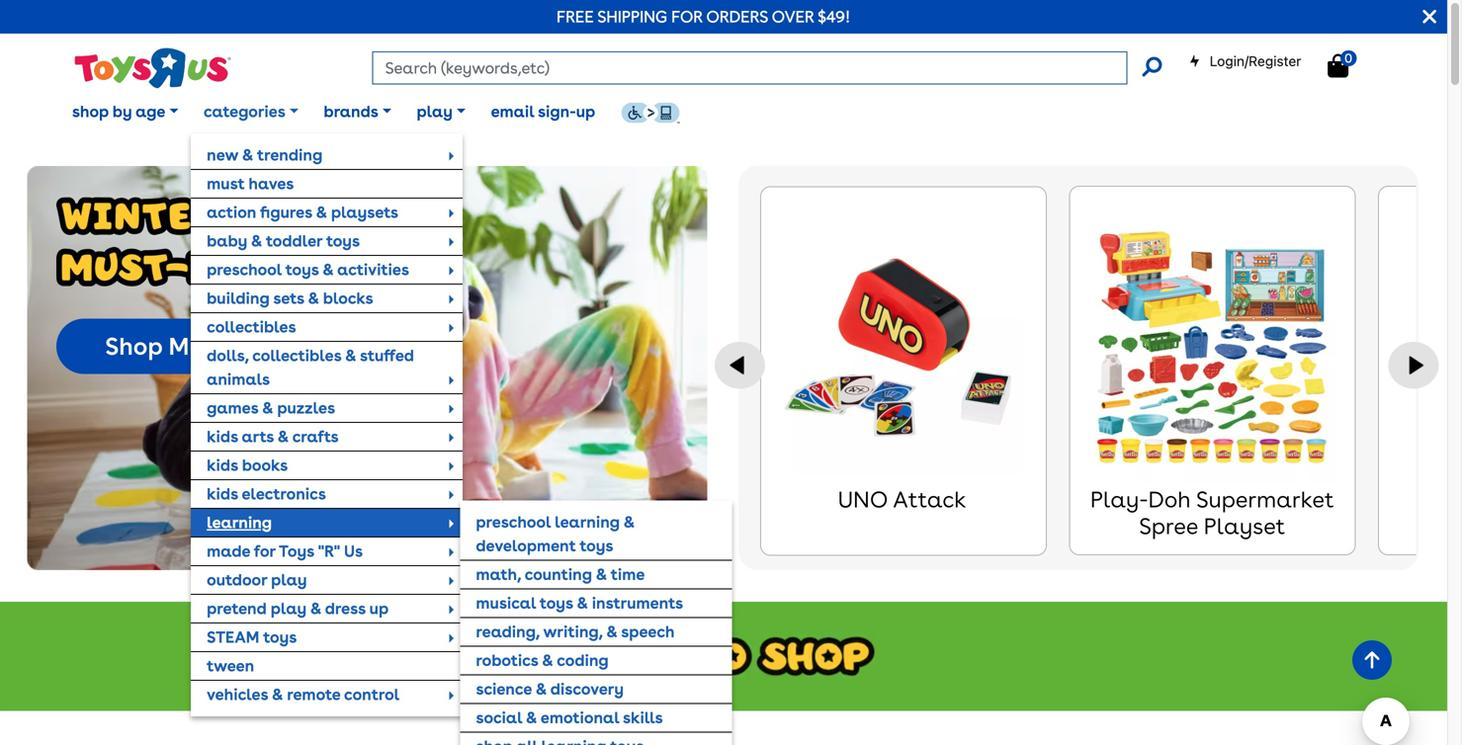 Task type: locate. For each thing, give the bounding box(es) containing it.
toys right steam
[[263, 628, 297, 647]]

playsets
[[331, 203, 398, 222]]

remote
[[287, 685, 340, 704]]

toys down action figures & playsets dropdown button
[[326, 231, 360, 250]]

sign-
[[538, 102, 576, 121]]

1 vertical spatial preschool
[[476, 513, 551, 532]]

figures
[[260, 203, 312, 222]]

& up time
[[623, 513, 635, 532]]

kids arts & crafts button
[[191, 423, 463, 451]]

toys down counting
[[540, 594, 573, 613]]

play right brands dropdown button
[[417, 102, 453, 121]]

steam toys button
[[191, 624, 463, 651]]

kids up made
[[207, 484, 238, 504]]

1 kids from the top
[[207, 427, 238, 446]]

0 vertical spatial preschool
[[207, 260, 282, 279]]

instruments
[[592, 594, 683, 613]]

& down must haves "link"
[[316, 203, 327, 222]]

$49!
[[818, 7, 850, 26]]

for
[[671, 7, 703, 26]]

building
[[207, 289, 270, 308]]

up
[[576, 102, 595, 121], [369, 599, 389, 618]]

play down outdoor play popup button
[[271, 599, 307, 618]]

dress
[[325, 599, 366, 618]]

play
[[417, 102, 453, 121], [271, 570, 307, 590], [271, 599, 307, 618]]

games & puzzles button
[[191, 394, 463, 422]]

&
[[242, 145, 253, 164], [316, 203, 327, 222], [251, 231, 262, 250], [322, 260, 334, 279], [308, 289, 319, 308], [345, 346, 356, 365], [262, 398, 273, 418], [277, 427, 289, 446], [623, 513, 635, 532], [596, 565, 607, 584], [577, 594, 588, 613], [310, 599, 321, 618], [606, 622, 618, 642], [542, 651, 553, 670], [536, 680, 547, 699], [272, 685, 283, 704], [526, 708, 537, 728]]

tween
[[207, 656, 254, 676]]

action
[[207, 203, 256, 222]]

skills
[[623, 708, 663, 728]]

crafts
[[292, 427, 339, 446]]

& right 'science'
[[536, 680, 547, 699]]

kids down games
[[207, 427, 238, 446]]

learning
[[555, 513, 620, 532], [207, 513, 272, 532]]

close button image
[[1423, 6, 1436, 28]]

outdoor
[[207, 570, 267, 590]]

blocks
[[323, 289, 373, 308]]

must haves link
[[191, 170, 463, 198]]

kids left books
[[207, 456, 238, 475]]

stuffed
[[360, 346, 414, 365]]

0 horizontal spatial preschool
[[207, 260, 282, 279]]

preschool inside new & trending must haves action figures & playsets baby & toddler toys preschool toys & activities building sets & blocks collectibles dolls, collectibles & stuffed animals games & puzzles kids arts & crafts kids books kids electronics
[[207, 260, 282, 279]]

shop by age
[[72, 102, 165, 121]]

shipping
[[598, 7, 667, 26]]

login/register
[[1210, 53, 1301, 69]]

twister hero image desktop image
[[27, 166, 707, 570]]

0 horizontal spatial up
[[369, 599, 389, 618]]

robotics & coding link
[[460, 647, 732, 675]]

0 link
[[1328, 50, 1369, 79]]

0 horizontal spatial learning
[[207, 513, 272, 532]]

menu bar
[[59, 77, 1447, 745]]

vehicles
[[207, 685, 268, 704]]

1 vertical spatial kids
[[207, 456, 238, 475]]

0 vertical spatial collectibles
[[207, 317, 296, 336]]

2 vertical spatial play
[[271, 599, 307, 618]]

toys r us image
[[73, 46, 231, 91]]

toys
[[326, 231, 360, 250], [285, 260, 319, 279], [580, 536, 613, 556], [540, 594, 573, 613], [263, 628, 297, 647]]

1 vertical spatial collectibles
[[252, 346, 341, 365]]

learning menu
[[460, 501, 732, 745]]

learning up made
[[207, 513, 272, 532]]

& left time
[[596, 565, 607, 584]]

arts
[[242, 427, 274, 446]]

this icon serves as a link to download the essential accessibility assistive technology app for individuals with physical disabilities. it is featured as part of our commitment to diversity and inclusion. image
[[621, 102, 680, 124]]

collectibles down collectibles popup button
[[252, 346, 341, 365]]

shop by category menu
[[191, 133, 732, 745]]

& up writing,
[[577, 594, 588, 613]]

up right the dress
[[369, 599, 389, 618]]

login/register button
[[1189, 51, 1301, 71]]

shop by age button
[[59, 87, 191, 136]]

kids
[[207, 427, 238, 446], [207, 456, 238, 475], [207, 484, 238, 504]]

preschool learning & development toys link
[[460, 509, 732, 560]]

play button
[[404, 87, 478, 136]]

0 vertical spatial play
[[417, 102, 453, 121]]

books
[[242, 456, 288, 475]]

email sign-up
[[491, 102, 595, 121]]

play down toys
[[271, 570, 307, 590]]

writing,
[[543, 622, 603, 642]]

0 vertical spatial kids
[[207, 427, 238, 446]]

& down baby & toddler toys popup button
[[322, 260, 334, 279]]

baby
[[207, 231, 247, 250]]

vehicles & remote control button
[[191, 681, 463, 709]]

age
[[136, 102, 165, 121]]

1 horizontal spatial up
[[576, 102, 595, 121]]

preschool
[[207, 260, 282, 279], [476, 513, 551, 532]]

pretend play & dress up button
[[191, 595, 463, 623]]

development
[[476, 536, 576, 556]]

musical toys & instruments link
[[460, 590, 732, 617]]

2 vertical spatial kids
[[207, 484, 238, 504]]

go to next image
[[1389, 342, 1439, 389]]

made for toys "r" us outdoor play pretend play & dress up steam toys tween vehicles & remote control
[[207, 542, 400, 704]]

1 learning from the left
[[555, 513, 620, 532]]

by
[[113, 102, 132, 121]]

collectibles
[[207, 317, 296, 336], [252, 346, 341, 365]]

learning up math, counting & time link
[[555, 513, 620, 532]]

learning inside learning popup button
[[207, 513, 272, 532]]

collectibles button
[[191, 313, 463, 341]]

preschool up building
[[207, 260, 282, 279]]

preschool up the development
[[476, 513, 551, 532]]

None search field
[[372, 51, 1162, 85]]

2 learning from the left
[[207, 513, 272, 532]]

0 vertical spatial up
[[576, 102, 595, 121]]

preschool toys & activities button
[[191, 256, 463, 284]]

social
[[476, 708, 522, 728]]

discovery
[[550, 680, 624, 699]]

1 vertical spatial up
[[369, 599, 389, 618]]

up left this icon serves as a link to download the essential accessibility assistive technology app for individuals with physical disabilities. it is featured as part of our commitment to diversity and inclusion.
[[576, 102, 595, 121]]

speech
[[621, 622, 675, 642]]

1 horizontal spatial preschool
[[476, 513, 551, 532]]

kids electronics button
[[191, 480, 463, 508]]

1 horizontal spatial learning
[[555, 513, 620, 532]]

pretend
[[207, 599, 267, 618]]

reading,
[[476, 622, 540, 642]]

& left the stuffed
[[345, 346, 356, 365]]

Enter Keyword or Item No. search field
[[372, 51, 1127, 85]]

collectibles down building
[[207, 317, 296, 336]]

time
[[611, 565, 645, 584]]



Task type: describe. For each thing, give the bounding box(es) containing it.
0
[[1345, 50, 1353, 66]]

made for toys "r" us button
[[191, 538, 463, 565]]

building sets & blocks button
[[191, 285, 463, 312]]

shop
[[72, 102, 109, 121]]

animals
[[207, 370, 270, 389]]

emotional
[[541, 708, 619, 728]]

sets
[[273, 289, 304, 308]]

new
[[207, 145, 238, 164]]

made
[[207, 542, 250, 561]]

haves
[[236, 332, 308, 361]]

brands
[[324, 102, 378, 121]]

reading, writing, & speech link
[[460, 618, 732, 646]]

activities
[[337, 260, 409, 279]]

preschool learning & development toys math, counting & time musical toys & instruments reading, writing, & speech robotics & coding science & discovery social & emotional skills
[[476, 513, 683, 728]]

3 kids from the top
[[207, 484, 238, 504]]

& right the sets
[[308, 289, 319, 308]]

learning inside the preschool learning & development toys math, counting & time musical toys & instruments reading, writing, & speech robotics & coding science & discovery social & emotional skills
[[555, 513, 620, 532]]

categories button
[[191, 87, 311, 136]]

social & emotional skills link
[[460, 704, 732, 732]]

& right arts
[[277, 427, 289, 446]]

preschool inside the preschool learning & development toys math, counting & time musical toys & instruments reading, writing, & speech robotics & coding science & discovery social & emotional skills
[[476, 513, 551, 532]]

musical
[[476, 594, 536, 613]]

games
[[207, 398, 258, 418]]

shop must-haves
[[105, 332, 308, 361]]

1 vertical spatial play
[[271, 570, 307, 590]]

learning button
[[191, 509, 463, 537]]

new & trending button
[[191, 141, 463, 169]]

action figures & playsets button
[[191, 199, 463, 226]]

science & discovery link
[[460, 676, 732, 703]]

tween link
[[191, 652, 463, 680]]

robotics
[[476, 651, 538, 670]]

must-
[[169, 332, 236, 361]]

& down musical toys & instruments link in the bottom of the page
[[606, 622, 618, 642]]

dolls,
[[207, 346, 249, 365]]

ways to shop image
[[0, 602, 1447, 712]]

counting
[[525, 565, 592, 584]]

us
[[344, 542, 363, 561]]

& right the social
[[526, 708, 537, 728]]

email
[[491, 102, 534, 121]]

haves
[[249, 174, 294, 193]]

new & trending must haves action figures & playsets baby & toddler toys preschool toys & activities building sets & blocks collectibles dolls, collectibles & stuffed animals games & puzzles kids arts & crafts kids books kids electronics
[[207, 145, 414, 504]]

toys up math, counting & time link
[[580, 536, 613, 556]]

kids books button
[[191, 452, 463, 479]]

& left coding
[[542, 651, 553, 670]]

toys inside made for toys "r" us outdoor play pretend play & dress up steam toys tween vehicles & remote control
[[263, 628, 297, 647]]

& left the dress
[[310, 599, 321, 618]]

free shipping for orders over $49! link
[[557, 7, 850, 26]]

over
[[772, 7, 814, 26]]

puzzles
[[277, 398, 335, 418]]

up inside made for toys "r" us outdoor play pretend play & dress up steam toys tween vehicles & remote control
[[369, 599, 389, 618]]

menu bar containing shop by age
[[59, 77, 1447, 745]]

steam
[[207, 628, 259, 647]]

email sign-up link
[[478, 87, 608, 136]]

2 kids from the top
[[207, 456, 238, 475]]

& left remote
[[272, 685, 283, 704]]

& right new
[[242, 145, 253, 164]]

go to previous image
[[715, 342, 765, 389]]

trending
[[257, 145, 322, 164]]

math, counting & time link
[[460, 561, 732, 589]]

must
[[207, 174, 245, 193]]

shopping bag image
[[1328, 54, 1349, 78]]

control
[[344, 685, 400, 704]]

shop
[[105, 332, 163, 361]]

baby & toddler toys button
[[191, 227, 463, 255]]

& up arts
[[262, 398, 273, 418]]

coding
[[557, 651, 609, 670]]

brands button
[[311, 87, 404, 136]]

& right baby
[[251, 231, 262, 250]]

math,
[[476, 565, 521, 584]]

"r"
[[318, 542, 340, 561]]

categories
[[204, 102, 285, 121]]

toys
[[279, 542, 314, 561]]

toys down toddler
[[285, 260, 319, 279]]

electronics
[[242, 484, 326, 504]]

free
[[557, 7, 594, 26]]

winter must haves image
[[56, 197, 323, 287]]

for
[[254, 542, 275, 561]]

play inside dropdown button
[[417, 102, 453, 121]]

dolls, collectibles & stuffed animals button
[[191, 342, 463, 393]]

orders
[[706, 7, 768, 26]]

science
[[476, 680, 532, 699]]

toddler
[[266, 231, 322, 250]]

free shipping for orders over $49!
[[557, 7, 850, 26]]

outdoor play button
[[191, 566, 463, 594]]



Task type: vqa. For each thing, say whether or not it's contained in the screenshot.
"art,"
no



